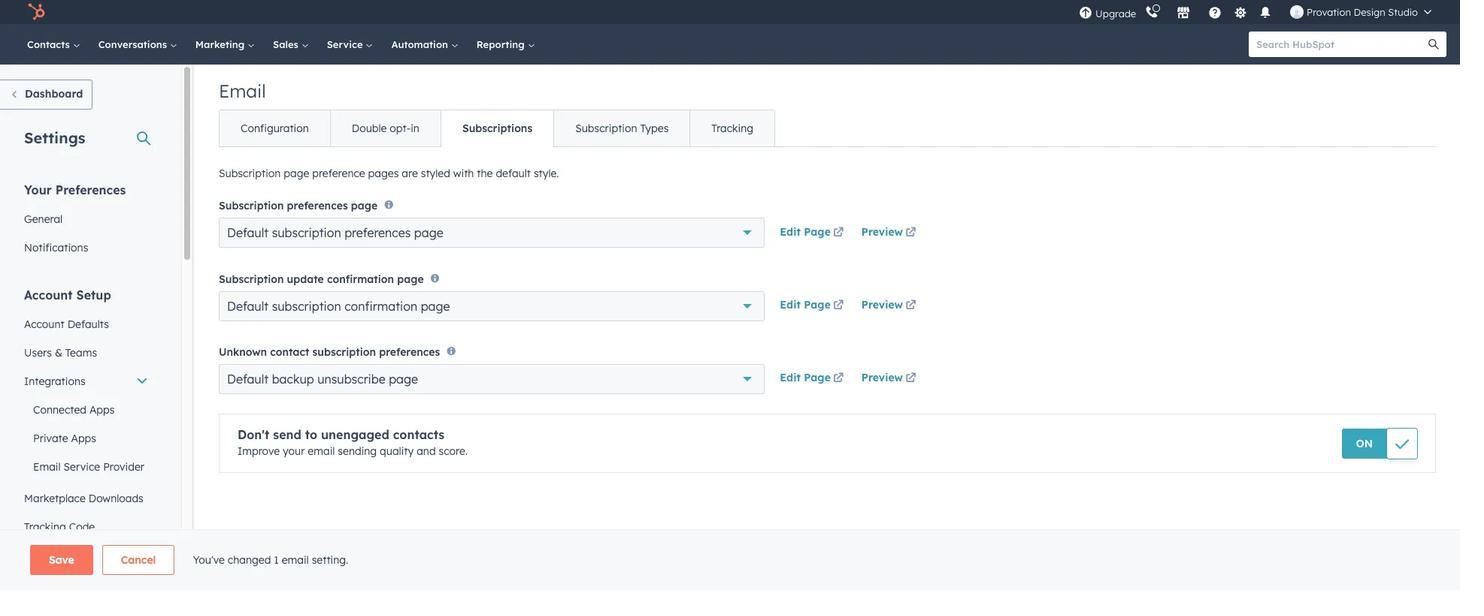 Task type: describe. For each thing, give the bounding box(es) containing it.
edit page for default backup unsubscribe page
[[780, 372, 831, 385]]

backup
[[272, 372, 314, 387]]

privacy & consent
[[24, 550, 114, 563]]

in
[[411, 122, 419, 135]]

hubspot link
[[18, 3, 56, 21]]

double opt-in link
[[330, 111, 440, 147]]

1
[[274, 554, 279, 568]]

calling icon image
[[1145, 6, 1159, 20]]

service inside account setup element
[[64, 461, 100, 474]]

automation link
[[382, 24, 467, 65]]

general link
[[15, 205, 157, 234]]

tracking for tracking code
[[24, 521, 66, 535]]

save button
[[30, 546, 93, 576]]

service inside "link"
[[327, 38, 366, 50]]

default backup unsubscribe page button
[[219, 365, 765, 395]]

subscription for subscription page preference pages are styled with the default style.
[[219, 167, 281, 180]]

dashboard link
[[0, 80, 93, 110]]

preferences
[[55, 183, 126, 198]]

preview for default subscription preferences page
[[861, 225, 903, 239]]

unknown
[[219, 346, 267, 359]]

preview for default subscription confirmation page
[[861, 298, 903, 312]]

preview link for default subscription preferences page
[[861, 225, 919, 243]]

tracking code
[[24, 521, 95, 535]]

link opens in a new window image inside preview link
[[906, 228, 916, 239]]

email service provider link
[[15, 453, 157, 482]]

2 vertical spatial subscription
[[312, 346, 376, 359]]

notifications link
[[15, 234, 157, 262]]

update
[[287, 273, 324, 286]]

preferences inside popup button
[[344, 226, 411, 241]]

account defaults
[[24, 318, 109, 332]]

settings
[[24, 129, 85, 147]]

your
[[24, 183, 52, 198]]

contacts link
[[18, 24, 89, 65]]

default backup unsubscribe page
[[227, 372, 418, 387]]

subscription types
[[575, 122, 669, 135]]

subscription for confirmation
[[272, 299, 341, 314]]

email for email service provider
[[33, 461, 61, 474]]

default subscription preferences page button
[[219, 218, 765, 248]]

& for users
[[55, 347, 62, 360]]

subscription for subscription preferences page
[[219, 199, 284, 213]]

upgrade
[[1095, 7, 1136, 19]]

general
[[24, 213, 63, 226]]

unengaged
[[321, 428, 389, 443]]

conversations
[[98, 38, 170, 50]]

subscriptions
[[462, 122, 532, 135]]

your preferences
[[24, 183, 126, 198]]

sales
[[273, 38, 301, 50]]

quality
[[380, 445, 414, 459]]

marketplaces image
[[1177, 7, 1190, 20]]

0 vertical spatial preferences
[[287, 199, 348, 213]]

navigation containing configuration
[[219, 110, 775, 147]]

double
[[352, 122, 387, 135]]

sales link
[[264, 24, 318, 65]]

subscription for subscription types
[[575, 122, 637, 135]]

pages
[[368, 167, 399, 180]]

page for default subscription preferences page
[[804, 225, 831, 239]]

tracking for tracking
[[711, 122, 753, 135]]

default
[[496, 167, 531, 180]]

improve
[[238, 445, 280, 459]]

send
[[273, 428, 301, 443]]

users & teams link
[[15, 339, 157, 368]]

and
[[417, 445, 436, 459]]

cancel
[[121, 554, 156, 568]]

notifications
[[24, 241, 88, 255]]

connected apps link
[[15, 396, 157, 425]]

default for default subscription confirmation page
[[227, 299, 269, 314]]

subscription update confirmation page
[[219, 273, 424, 286]]

automation
[[391, 38, 451, 50]]

opt-
[[390, 122, 411, 135]]

styled
[[421, 167, 450, 180]]

account setup element
[[15, 287, 157, 591]]

conversations link
[[89, 24, 186, 65]]

account for account setup
[[24, 288, 73, 303]]

integrations button
[[15, 368, 157, 396]]

don't send to unengaged contacts improve your email sending quality and score.
[[238, 428, 468, 459]]

account setup
[[24, 288, 111, 303]]

default for default backup unsubscribe page
[[227, 372, 269, 387]]

notifications button
[[1253, 0, 1278, 24]]

the
[[477, 167, 493, 180]]

unsubscribe
[[317, 372, 385, 387]]

privacy & consent link
[[15, 542, 157, 571]]

default subscription confirmation page button
[[219, 291, 765, 322]]

consent
[[74, 550, 114, 563]]

subscription for subscription update confirmation page
[[219, 273, 284, 286]]

save
[[49, 554, 74, 568]]

marketing
[[195, 38, 247, 50]]

users
[[24, 347, 52, 360]]

are
[[402, 167, 418, 180]]

page for default subscription preferences page
[[414, 226, 443, 241]]



Task type: locate. For each thing, give the bounding box(es) containing it.
2 vertical spatial page
[[804, 372, 831, 385]]

confirmation
[[327, 273, 394, 286], [344, 299, 417, 314]]

2 vertical spatial preview
[[861, 372, 903, 385]]

2 vertical spatial preferences
[[379, 346, 440, 359]]

1 vertical spatial edit
[[780, 298, 801, 312]]

notifications image
[[1259, 7, 1272, 20]]

studio
[[1388, 6, 1418, 18]]

1 preview link from the top
[[861, 225, 919, 243]]

0 vertical spatial email
[[308, 445, 335, 459]]

page
[[284, 167, 309, 180], [351, 199, 378, 213], [414, 226, 443, 241], [397, 273, 424, 286], [421, 299, 450, 314], [389, 372, 418, 387]]

1 vertical spatial email
[[33, 461, 61, 474]]

1 horizontal spatial &
[[63, 550, 71, 563]]

3 edit page link from the top
[[780, 371, 846, 389]]

subscription down update on the left top of the page
[[272, 299, 341, 314]]

account
[[24, 288, 73, 303], [24, 318, 64, 332]]

search image
[[1428, 39, 1439, 50]]

on
[[1356, 438, 1373, 451]]

subscription up unsubscribe
[[312, 346, 376, 359]]

email inside don't send to unengaged contacts improve your email sending quality and score.
[[308, 445, 335, 459]]

1 vertical spatial default
[[227, 299, 269, 314]]

email right 1
[[282, 554, 309, 568]]

apps down connected apps 'link'
[[71, 432, 96, 446]]

1 vertical spatial subscription
[[272, 299, 341, 314]]

help image
[[1208, 7, 1222, 20]]

2 default from the top
[[227, 299, 269, 314]]

1 vertical spatial edit page link
[[780, 298, 846, 316]]

account up users
[[24, 318, 64, 332]]

apps inside 'link'
[[89, 404, 115, 417]]

code
[[69, 521, 95, 535]]

& right privacy
[[63, 550, 71, 563]]

subscription
[[575, 122, 637, 135], [219, 167, 281, 180], [219, 199, 284, 213], [219, 273, 284, 286]]

setting.
[[312, 554, 348, 568]]

preferences up unsubscribe
[[379, 346, 440, 359]]

confirmation inside popup button
[[344, 299, 417, 314]]

1 horizontal spatial email
[[219, 80, 266, 102]]

service down private apps 'link'
[[64, 461, 100, 474]]

page for default backup unsubscribe page
[[804, 372, 831, 385]]

account for account defaults
[[24, 318, 64, 332]]

confirmation down subscription update confirmation page
[[344, 299, 417, 314]]

defaults
[[67, 318, 109, 332]]

provider
[[103, 461, 144, 474]]

preview link for default backup unsubscribe page
[[861, 371, 919, 389]]

2 vertical spatial edit page link
[[780, 371, 846, 389]]

confirmation for subscription
[[344, 299, 417, 314]]

connected
[[33, 404, 86, 417]]

edit for default subscription preferences page
[[780, 225, 801, 239]]

apps for private apps
[[71, 432, 96, 446]]

& inside 'link'
[[55, 347, 62, 360]]

page for default backup unsubscribe page
[[389, 372, 418, 387]]

apps for connected apps
[[89, 404, 115, 417]]

1 vertical spatial preview link
[[861, 298, 919, 316]]

1 vertical spatial service
[[64, 461, 100, 474]]

3 page from the top
[[804, 372, 831, 385]]

email
[[308, 445, 335, 459], [282, 554, 309, 568]]

provation design studio
[[1307, 6, 1418, 18]]

preferences down pages
[[344, 226, 411, 241]]

0 horizontal spatial tracking
[[24, 521, 66, 535]]

1 edit from the top
[[780, 225, 801, 239]]

email down "private"
[[33, 461, 61, 474]]

0 vertical spatial subscription
[[272, 226, 341, 241]]

email inside account setup element
[[33, 461, 61, 474]]

1 page from the top
[[804, 225, 831, 239]]

marketing link
[[186, 24, 264, 65]]

2 preview link from the top
[[861, 298, 919, 316]]

tracking inside account setup element
[[24, 521, 66, 535]]

help button
[[1202, 0, 1228, 24]]

types
[[640, 122, 669, 135]]

1 vertical spatial tracking
[[24, 521, 66, 535]]

1 vertical spatial preview
[[861, 298, 903, 312]]

default down the unknown
[[227, 372, 269, 387]]

link opens in a new window image
[[906, 228, 916, 239], [906, 298, 916, 316], [833, 301, 844, 312], [906, 371, 916, 389]]

page for subscription update confirmation page
[[397, 273, 424, 286]]

email service provider
[[33, 461, 144, 474]]

edit for default subscription confirmation page
[[780, 298, 801, 312]]

3 preview from the top
[[861, 372, 903, 385]]

hubspot image
[[27, 3, 45, 21]]

Search HubSpot search field
[[1249, 32, 1433, 57]]

changed
[[228, 554, 271, 568]]

& for privacy
[[63, 550, 71, 563]]

teams
[[65, 347, 97, 360]]

2 vertical spatial edit page
[[780, 372, 831, 385]]

0 vertical spatial email
[[219, 80, 266, 102]]

1 vertical spatial &
[[63, 550, 71, 563]]

privacy
[[24, 550, 60, 563]]

your preferences element
[[15, 182, 157, 262]]

2 preview from the top
[[861, 298, 903, 312]]

3 default from the top
[[227, 372, 269, 387]]

tracking inside navigation
[[711, 122, 753, 135]]

1 vertical spatial email
[[282, 554, 309, 568]]

preferences
[[287, 199, 348, 213], [344, 226, 411, 241], [379, 346, 440, 359]]

1 edit page from the top
[[780, 225, 831, 239]]

confirmation up default subscription confirmation page
[[327, 273, 394, 286]]

email
[[219, 80, 266, 102], [33, 461, 61, 474]]

james peterson image
[[1290, 5, 1304, 19]]

subscription page preference pages are styled with the default style.
[[219, 167, 559, 180]]

0 vertical spatial preview link
[[861, 225, 919, 243]]

1 preview from the top
[[861, 225, 903, 239]]

3 preview link from the top
[[861, 371, 919, 389]]

1 vertical spatial preferences
[[344, 226, 411, 241]]

0 vertical spatial preview
[[861, 225, 903, 239]]

2 vertical spatial edit
[[780, 372, 801, 385]]

setup
[[76, 288, 111, 303]]

menu containing provation design studio
[[1077, 0, 1442, 24]]

calling icon button
[[1139, 2, 1165, 22]]

downloads
[[89, 492, 143, 506]]

edit page
[[780, 225, 831, 239], [780, 298, 831, 312], [780, 372, 831, 385]]

confirmation for update
[[327, 273, 394, 286]]

edit page for default subscription preferences page
[[780, 225, 831, 239]]

marketplace downloads link
[[15, 485, 157, 513]]

0 vertical spatial edit page link
[[780, 225, 846, 243]]

default subscription preferences page
[[227, 226, 443, 241]]

0 vertical spatial edit
[[780, 225, 801, 239]]

1 vertical spatial edit page
[[780, 298, 831, 312]]

email up configuration
[[219, 80, 266, 102]]

preview
[[861, 225, 903, 239], [861, 298, 903, 312], [861, 372, 903, 385]]

edit page link for default backup unsubscribe page
[[780, 371, 846, 389]]

page inside default subscription confirmation page popup button
[[421, 299, 450, 314]]

default down subscription preferences page
[[227, 226, 269, 241]]

2 account from the top
[[24, 318, 64, 332]]

2 edit from the top
[[780, 298, 801, 312]]

tracking code link
[[15, 513, 157, 542]]

default up the unknown
[[227, 299, 269, 314]]

subscription down subscription preferences page
[[272, 226, 341, 241]]

contact
[[270, 346, 309, 359]]

0 horizontal spatial email
[[33, 461, 61, 474]]

link opens in a new window image
[[833, 225, 844, 243], [906, 225, 916, 243], [833, 228, 844, 239], [833, 298, 844, 316], [906, 301, 916, 312], [833, 371, 844, 389], [833, 374, 844, 385], [906, 374, 916, 385]]

email for email
[[219, 80, 266, 102]]

1 edit page link from the top
[[780, 225, 846, 243]]

account up account defaults
[[24, 288, 73, 303]]

0 vertical spatial apps
[[89, 404, 115, 417]]

apps
[[89, 404, 115, 417], [71, 432, 96, 446]]

apps inside 'link'
[[71, 432, 96, 446]]

page inside default subscription preferences page popup button
[[414, 226, 443, 241]]

service link
[[318, 24, 382, 65]]

3 edit page from the top
[[780, 372, 831, 385]]

0 vertical spatial account
[[24, 288, 73, 303]]

score.
[[439, 445, 468, 459]]

connected apps
[[33, 404, 115, 417]]

sending
[[338, 445, 377, 459]]

contacts
[[393, 428, 444, 443]]

2 vertical spatial default
[[227, 372, 269, 387]]

upgrade image
[[1079, 6, 1092, 20]]

0 horizontal spatial service
[[64, 461, 100, 474]]

1 account from the top
[[24, 288, 73, 303]]

edit for default backup unsubscribe page
[[780, 372, 801, 385]]

service right sales link
[[327, 38, 366, 50]]

default subscription confirmation page
[[227, 299, 450, 314]]

provation
[[1307, 6, 1351, 18]]

0 vertical spatial tracking
[[711, 122, 753, 135]]

subscription for preferences
[[272, 226, 341, 241]]

marketplace downloads
[[24, 492, 143, 506]]

apps down integrations button
[[89, 404, 115, 417]]

0 horizontal spatial &
[[55, 347, 62, 360]]

1 vertical spatial confirmation
[[344, 299, 417, 314]]

1 default from the top
[[227, 226, 269, 241]]

integrations
[[24, 375, 85, 389]]

navigation
[[219, 110, 775, 147]]

3 edit from the top
[[780, 372, 801, 385]]

edit
[[780, 225, 801, 239], [780, 298, 801, 312], [780, 372, 801, 385]]

configuration link
[[220, 111, 330, 147]]

page for default subscription confirmation page
[[804, 298, 831, 312]]

0 vertical spatial page
[[804, 225, 831, 239]]

page inside default backup unsubscribe page popup button
[[389, 372, 418, 387]]

2 edit page from the top
[[780, 298, 831, 312]]

tracking link
[[690, 111, 774, 147]]

cancel button
[[102, 546, 175, 576]]

preferences up default subscription preferences page
[[287, 199, 348, 213]]

dashboard
[[25, 87, 83, 101]]

unknown contact subscription preferences
[[219, 346, 440, 359]]

1 horizontal spatial service
[[327, 38, 366, 50]]

subscriptions link
[[440, 111, 553, 147]]

subscription preferences page
[[219, 199, 378, 213]]

2 page from the top
[[804, 298, 831, 312]]

2 vertical spatial preview link
[[861, 371, 919, 389]]

to
[[305, 428, 317, 443]]

edit page link for default subscription preferences page
[[780, 225, 846, 243]]

1 vertical spatial apps
[[71, 432, 96, 446]]

service
[[327, 38, 366, 50], [64, 461, 100, 474]]

page for default subscription confirmation page
[[421, 299, 450, 314]]

preview link for default subscription confirmation page
[[861, 298, 919, 316]]

0 vertical spatial &
[[55, 347, 62, 360]]

your
[[283, 445, 305, 459]]

1 vertical spatial page
[[804, 298, 831, 312]]

0 vertical spatial edit page
[[780, 225, 831, 239]]

private apps link
[[15, 425, 157, 453]]

email down to
[[308, 445, 335, 459]]

0 vertical spatial default
[[227, 226, 269, 241]]

edit page for default subscription confirmation page
[[780, 298, 831, 312]]

reporting link
[[467, 24, 544, 65]]

subscription types link
[[553, 111, 690, 147]]

don't
[[238, 428, 269, 443]]

you've changed 1 email setting.
[[193, 554, 348, 568]]

account defaults link
[[15, 310, 157, 339]]

users & teams
[[24, 347, 97, 360]]

0 vertical spatial service
[[327, 38, 366, 50]]

double opt-in
[[352, 122, 419, 135]]

you've
[[193, 554, 225, 568]]

page
[[804, 225, 831, 239], [804, 298, 831, 312], [804, 372, 831, 385]]

1 vertical spatial account
[[24, 318, 64, 332]]

preview for default backup unsubscribe page
[[861, 372, 903, 385]]

default for default subscription preferences page
[[227, 226, 269, 241]]

2 edit page link from the top
[[780, 298, 846, 316]]

link opens in a new window image inside edit page "link"
[[833, 301, 844, 312]]

search button
[[1421, 32, 1446, 57]]

reporting
[[476, 38, 527, 50]]

marketplaces button
[[1168, 0, 1199, 24]]

& right users
[[55, 347, 62, 360]]

design
[[1354, 6, 1385, 18]]

1 horizontal spatial tracking
[[711, 122, 753, 135]]

settings image
[[1233, 6, 1247, 20]]

menu
[[1077, 0, 1442, 24]]

private apps
[[33, 432, 96, 446]]

edit page link for default subscription confirmation page
[[780, 298, 846, 316]]

contacts
[[27, 38, 73, 50]]

settings link
[[1231, 4, 1250, 20]]

&
[[55, 347, 62, 360], [63, 550, 71, 563]]

0 vertical spatial confirmation
[[327, 273, 394, 286]]



Task type: vqa. For each thing, say whether or not it's contained in the screenshot.
General
yes



